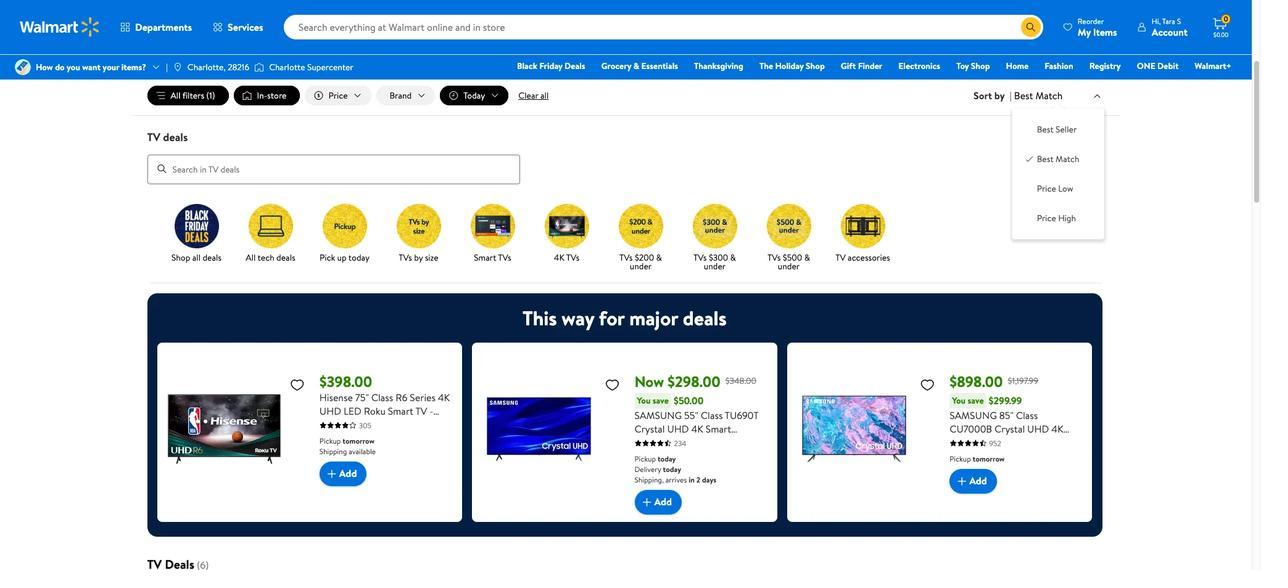 Task type: describe. For each thing, give the bounding box(es) containing it.
days
[[702, 475, 716, 485]]

limited
[[473, 27, 497, 38]]

tvs for tvs $200 & under
[[619, 251, 633, 264]]

tvs $500 & under link
[[757, 204, 821, 273]]

class for $898.00
[[1016, 409, 1038, 422]]

in
[[689, 475, 695, 485]]

all tech deals
[[246, 251, 295, 264]]

305
[[359, 421, 371, 431]]

select
[[645, 27, 665, 38]]

tara
[[1162, 16, 1175, 26]]

walmart+ link
[[1189, 59, 1237, 73]]

$898.00 $1,197.99
[[950, 371, 1038, 392]]

registry
[[1089, 60, 1121, 72]]

tv for tv accessories
[[836, 251, 846, 264]]

1 vertical spatial best
[[1037, 124, 1054, 136]]

all tech deals image
[[248, 204, 293, 248]]

under for $500
[[778, 260, 800, 272]]

1 horizontal spatial shop
[[806, 60, 825, 72]]

tv deals
[[147, 130, 188, 145]]

pickup for delivery
[[635, 454, 656, 464]]

4k tvs link
[[535, 204, 599, 264]]

roku
[[364, 404, 386, 418]]

deals right major
[[683, 305, 727, 332]]

finder
[[858, 60, 882, 72]]

sort and filter section element
[[132, 76, 1119, 115]]

952
[[989, 438, 1001, 449]]

save for $898.00
[[968, 395, 984, 407]]

price for price low
[[1037, 183, 1056, 195]]

gift
[[841, 60, 856, 72]]

best inside dropdown button
[[1014, 89, 1033, 102]]

tomorrow for pickup tomorrow
[[973, 454, 1005, 464]]

4k inside 4k tvs link
[[554, 251, 564, 264]]

checks.
[[620, 27, 643, 38]]

tvs for tvs $300 & under
[[694, 251, 707, 264]]

$0.00
[[1213, 30, 1229, 39]]

no
[[595, 27, 604, 38]]

shop all deals image
[[174, 204, 219, 248]]

3 tvs from the left
[[566, 251, 579, 264]]

price high
[[1037, 212, 1076, 225]]

reorder
[[1078, 16, 1104, 26]]

best seller
[[1037, 124, 1077, 136]]

$300
[[709, 251, 728, 264]]

pickup tomorrow
[[950, 454, 1005, 464]]

tvs for tvs by size
[[399, 251, 412, 264]]

the holiday shop link
[[754, 59, 830, 73]]

$298.00
[[668, 371, 720, 392]]

clear all button
[[514, 86, 554, 106]]

2 tvs from the left
[[498, 251, 511, 264]]

tu690t
[[725, 409, 759, 422]]

cu7000b
[[950, 422, 992, 436]]

you for $898.00
[[952, 395, 966, 407]]

my
[[1078, 25, 1091, 39]]

up
[[337, 251, 347, 264]]

how do you want your items?
[[36, 61, 146, 73]]

$1,197.99
[[1008, 375, 1038, 387]]

shop all deals
[[171, 251, 222, 264]]

account
[[1152, 25, 1188, 39]]

store.
[[761, 27, 779, 38]]

add to favorites list, hisense 75" class r6 series 4k uhd led roku smart tv - 75r6030k (new) image
[[290, 377, 305, 393]]

hi,
[[1152, 16, 1161, 26]]

smart down smart tvs image
[[474, 251, 496, 264]]

tv accessories link
[[831, 204, 895, 264]]

electronics
[[898, 60, 940, 72]]

2 horizontal spatial shop
[[971, 60, 990, 72]]

Search in TV deals search field
[[147, 155, 520, 184]]

the
[[759, 60, 773, 72]]

reorder my items
[[1078, 16, 1117, 39]]

un85cu7000bxza
[[950, 450, 1035, 463]]

Search search field
[[284, 15, 1043, 39]]

do
[[55, 61, 65, 73]]

rain
[[606, 27, 618, 38]]

today down 234
[[658, 454, 676, 464]]

Best Match radio
[[1025, 153, 1034, 163]]

brand
[[390, 89, 412, 102]]

you
[[67, 61, 80, 73]]

the holiday shop
[[759, 60, 825, 72]]

smart for $398.00 hisense 75" class r6 series 4k uhd led roku smart tv - 75r6030k (new)
[[388, 404, 413, 418]]

0 horizontal spatial add
[[339, 467, 357, 481]]

charlotte
[[269, 61, 305, 73]]

4k inside $398.00 hisense 75" class r6 series 4k uhd led roku smart tv - 75r6030k (new)
[[438, 391, 450, 404]]

clear
[[518, 89, 538, 102]]

last.
[[580, 27, 593, 38]]

led
[[344, 404, 361, 418]]

under for $300
[[704, 260, 726, 272]]

$500
[[783, 251, 802, 264]]

tech
[[258, 251, 274, 264]]

4k inside you save $50.00 samsung 55" class tu690t crystal uhd 4k smart television - un55tu690tfxza (new)
[[691, 422, 703, 436]]

add to favorites list, samsung 55" class tu690t crystal uhd 4k smart television - un55tu690tfxza (new) image
[[605, 377, 620, 393]]

crystal for now
[[635, 422, 665, 436]]

tvs $200 & under
[[619, 251, 662, 272]]

save for now
[[653, 395, 669, 407]]

tvs by size
[[399, 251, 438, 264]]

(1)
[[206, 89, 215, 102]]

shipping
[[319, 446, 347, 457]]

smart for you save $299.99 samsung 85" class cu7000b crystal uhd 4k smart television un85cu7000bxza
[[950, 436, 975, 450]]

this way for major deals
[[523, 305, 727, 332]]

all filters (1)
[[171, 89, 215, 102]]

add button for $898.00
[[950, 469, 997, 494]]

& for tvs $200 & under
[[656, 251, 662, 264]]

departments button
[[110, 12, 202, 42]]

be
[[714, 27, 721, 38]]

toy
[[956, 60, 969, 72]]

tv for tv deals
[[147, 130, 160, 145]]

tvs $300 & under
[[694, 251, 736, 272]]

best match button
[[1012, 88, 1105, 104]]

75"
[[355, 391, 369, 404]]

price for price
[[329, 89, 348, 102]]

departments
[[135, 20, 192, 34]]

add to favorites list, samsung 85" class cu7000b crystal uhd 4k smart television un85cu7000bxza image
[[920, 377, 935, 393]]

uhd for now $298.00
[[667, 422, 689, 436]]

crystal for $898.00
[[995, 422, 1025, 436]]

pick up today
[[320, 251, 370, 264]]

all for all filters (1)
[[171, 89, 180, 102]]

smart tvs link
[[461, 204, 525, 264]]

add to cart image for leftmost add button
[[324, 467, 339, 482]]

| inside sort and filter section element
[[1010, 89, 1012, 102]]

television for $898.00
[[977, 436, 1018, 450]]

 image for charlotte, 28216
[[173, 62, 183, 72]]

charlotte, 28216
[[187, 61, 249, 73]]

& for tvs $300 & under
[[730, 251, 736, 264]]

pick
[[320, 251, 335, 264]]

option group containing best seller
[[1022, 119, 1094, 230]]

TV deals search field
[[132, 130, 1119, 184]]

234
[[674, 438, 686, 449]]

match inside dropdown button
[[1036, 89, 1063, 102]]

high
[[1058, 212, 1076, 225]]

pickup today delivery today shipping, arrives in 2 days
[[635, 454, 716, 485]]

tvs $200 & under image
[[619, 204, 663, 248]]

$348.00
[[725, 375, 756, 387]]

uhd for $898.00
[[1027, 422, 1049, 436]]

black friday deals
[[517, 60, 585, 72]]

tvs $300 & under link
[[683, 204, 747, 273]]

services
[[228, 20, 263, 34]]

0 horizontal spatial shop
[[171, 251, 190, 264]]

home
[[1006, 60, 1029, 72]]

grocery & essentials
[[601, 60, 678, 72]]

deals inside search field
[[163, 130, 188, 145]]

$398.00
[[319, 371, 372, 392]]

all filters (1) button
[[147, 86, 229, 106]]

thanksgiving link
[[689, 59, 749, 73]]

arrives
[[666, 475, 687, 485]]



Task type: vqa. For each thing, say whether or not it's contained in the screenshot.
the Shop all Flash Deals LINK
no



Task type: locate. For each thing, give the bounding box(es) containing it.
you inside you save $50.00 samsung 55" class tu690t crystal uhd 4k smart television - un55tu690tfxza (new)
[[637, 395, 651, 407]]

crystal inside 'you save $299.99 samsung 85" class cu7000b crystal uhd 4k smart television un85cu7000bxza'
[[995, 422, 1025, 436]]

1 vertical spatial by
[[414, 251, 423, 264]]

deals down 'shop all deals' image
[[203, 251, 222, 264]]

1 vertical spatial tv
[[836, 251, 846, 264]]

1 horizontal spatial add
[[654, 496, 672, 509]]

add to cart image down shipping
[[324, 467, 339, 482]]

uhd inside $398.00 hisense 75" class r6 series 4k uhd led roku smart tv - 75r6030k (new)
[[319, 404, 341, 418]]

 image
[[15, 59, 31, 75], [173, 62, 183, 72]]

tv mounts image
[[841, 204, 885, 248]]

pickup up shipping,
[[635, 454, 656, 464]]

- up pickup today delivery today shipping, arrives in 2 days
[[678, 436, 682, 450]]

add to cart image inside now $298.00 group
[[639, 495, 654, 510]]

save down now
[[653, 395, 669, 407]]

samsung inside 'you save $299.99 samsung 85" class cu7000b crystal uhd 4k smart television un85cu7000bxza'
[[950, 409, 997, 422]]

tvs
[[399, 251, 412, 264], [498, 251, 511, 264], [566, 251, 579, 264], [619, 251, 633, 264], [694, 251, 707, 264], [768, 251, 781, 264]]

0 vertical spatial tv
[[147, 130, 160, 145]]

uhd inside you save $50.00 samsung 55" class tu690t crystal uhd 4k smart television - un55tu690tfxza (new)
[[667, 422, 689, 436]]

deals inside 'link'
[[276, 251, 295, 264]]

add button down pickup tomorrow
[[950, 469, 997, 494]]

all for all tech deals
[[246, 251, 256, 264]]

samsung
[[635, 409, 682, 422], [950, 409, 997, 422]]

one debit
[[1137, 60, 1179, 72]]

1 horizontal spatial add button
[[635, 490, 682, 515]]

add down arrives
[[654, 496, 672, 509]]

add button inside $898.00 group
[[950, 469, 997, 494]]

add to cart image
[[955, 474, 969, 489]]

black
[[517, 60, 537, 72]]

tvs inside tvs $500 & under
[[768, 251, 781, 264]]

1 television from the left
[[635, 436, 676, 450]]

1 crystal from the left
[[635, 422, 665, 436]]

0 vertical spatial (new)
[[367, 418, 393, 432]]

0 vertical spatial available
[[723, 27, 750, 38]]

best match down fashion
[[1014, 89, 1063, 102]]

limited quantities. while supplies last. no rain checks. select items may not be available in-store.
[[473, 27, 779, 38]]

0 vertical spatial match
[[1036, 89, 1063, 102]]

how
[[36, 61, 53, 73]]

essentials
[[641, 60, 678, 72]]

you for now $298.00
[[637, 395, 651, 407]]

& right $300
[[730, 251, 736, 264]]

| right items?
[[166, 61, 168, 73]]

best
[[1014, 89, 1033, 102], [1037, 124, 1054, 136], [1037, 153, 1054, 165]]

television inside you save $50.00 samsung 55" class tu690t crystal uhd 4k smart television - un55tu690tfxza (new)
[[635, 436, 676, 450]]

1 save from the left
[[653, 395, 669, 407]]

0 horizontal spatial television
[[635, 436, 676, 450]]

add for $898.00
[[969, 475, 987, 488]]

add button for now $298.00
[[635, 490, 682, 515]]

all left filters
[[171, 89, 180, 102]]

price for price high
[[1037, 212, 1056, 225]]

0 horizontal spatial |
[[166, 61, 168, 73]]

0 horizontal spatial under
[[630, 260, 652, 272]]

crystal up delivery
[[635, 422, 665, 436]]

today left in
[[663, 464, 681, 475]]

all for shop
[[192, 251, 201, 264]]

tomorrow inside pickup tomorrow shipping available
[[343, 436, 375, 446]]

fashion
[[1045, 60, 1073, 72]]

holiday
[[775, 60, 804, 72]]

store
[[267, 89, 287, 102]]

option group
[[1022, 119, 1094, 230]]

add to cart image down shipping,
[[639, 495, 654, 510]]

available inside pickup tomorrow shipping available
[[349, 446, 376, 457]]

television up delivery
[[635, 436, 676, 450]]

grocery & essentials link
[[596, 59, 684, 73]]

1 horizontal spatial tv
[[416, 404, 427, 418]]

1 horizontal spatial available
[[723, 27, 750, 38]]

& inside tvs $300 & under
[[730, 251, 736, 264]]

available right be
[[723, 27, 750, 38]]

charlotte,
[[187, 61, 226, 73]]

uhd inside 'you save $299.99 samsung 85" class cu7000b crystal uhd 4k smart television un85cu7000bxza'
[[1027, 422, 1049, 436]]

2 vertical spatial best
[[1037, 153, 1054, 165]]

 image
[[254, 61, 264, 73]]

1 horizontal spatial  image
[[173, 62, 183, 72]]

0 vertical spatial by
[[994, 89, 1005, 102]]

0 horizontal spatial tv
[[147, 130, 160, 145]]

0 vertical spatial best
[[1014, 89, 1033, 102]]

save inside you save $50.00 samsung 55" class tu690t crystal uhd 4k smart television - un55tu690tfxza (new)
[[653, 395, 669, 407]]

& right $500
[[804, 251, 810, 264]]

smart tvs image
[[470, 204, 515, 248]]

& for tvs $500 & under
[[804, 251, 810, 264]]

0 horizontal spatial  image
[[15, 59, 31, 75]]

(new) up delivery
[[635, 450, 660, 463]]

tomorrow down 305 at left
[[343, 436, 375, 446]]

match down fashion
[[1036, 89, 1063, 102]]

class right 55"
[[701, 409, 723, 422]]

2 under from the left
[[704, 260, 726, 272]]

6 tvs from the left
[[768, 251, 781, 264]]

 image for how do you want your items?
[[15, 59, 31, 75]]

today
[[348, 251, 370, 264], [658, 454, 676, 464], [663, 464, 681, 475]]

you save $299.99 samsung 85" class cu7000b crystal uhd 4k smart television un85cu7000bxza
[[950, 394, 1063, 463]]

pickup inside pickup tomorrow shipping available
[[319, 436, 341, 446]]

want
[[82, 61, 101, 73]]

1 horizontal spatial save
[[968, 395, 984, 407]]

electronics link
[[893, 59, 946, 73]]

sort by |
[[974, 89, 1012, 102]]

4k inside 'you save $299.99 samsung 85" class cu7000b crystal uhd 4k smart television un85cu7000bxza'
[[1051, 422, 1063, 436]]

tv
[[147, 130, 160, 145], [836, 251, 846, 264], [416, 404, 427, 418]]

$898.00 group
[[797, 353, 1082, 512]]

Walmart Site-Wide search field
[[284, 15, 1043, 39]]

television inside 'you save $299.99 samsung 85" class cu7000b crystal uhd 4k smart television un85cu7000bxza'
[[977, 436, 1018, 450]]

3 under from the left
[[778, 260, 800, 272]]

1 horizontal spatial television
[[977, 436, 1018, 450]]

class inside you save $50.00 samsung 55" class tu690t crystal uhd 4k smart television - un55tu690tfxza (new)
[[701, 409, 723, 422]]

tvs $500 & under image
[[767, 204, 811, 248]]

2 vertical spatial price
[[1037, 212, 1056, 225]]

shop
[[806, 60, 825, 72], [971, 60, 990, 72], [171, 251, 190, 264]]

price left high
[[1037, 212, 1056, 225]]

 image left 'how'
[[15, 59, 31, 75]]

you down $898.00 on the right
[[952, 395, 966, 407]]

smart right 55"
[[706, 422, 731, 436]]

series
[[410, 391, 436, 404]]

all for clear
[[540, 89, 549, 102]]

add down shipping
[[339, 467, 357, 481]]

tv left accessories in the top of the page
[[836, 251, 846, 264]]

0 vertical spatial add to cart image
[[324, 467, 339, 482]]

2 vertical spatial tv
[[416, 404, 427, 418]]

tvs down 4k tvs image at the left
[[566, 251, 579, 264]]

today right up
[[348, 251, 370, 264]]

all
[[540, 89, 549, 102], [192, 251, 201, 264]]

1 horizontal spatial under
[[704, 260, 726, 272]]

tvs down smart tvs image
[[498, 251, 511, 264]]

2 horizontal spatial class
[[1016, 409, 1038, 422]]

0 horizontal spatial (new)
[[367, 418, 393, 432]]

0 horizontal spatial add button
[[319, 462, 367, 487]]

pick up today image
[[322, 204, 367, 248]]

all left tech
[[246, 251, 256, 264]]

you down now
[[637, 395, 651, 407]]

class for now
[[701, 409, 723, 422]]

by for sort
[[994, 89, 1005, 102]]

1 horizontal spatial class
[[701, 409, 723, 422]]

all inside 'link'
[[246, 251, 256, 264]]

add inside $898.00 group
[[969, 475, 987, 488]]

1 vertical spatial price
[[1037, 183, 1056, 195]]

class inside 'you save $299.99 samsung 85" class cu7000b crystal uhd 4k smart television un85cu7000bxza'
[[1016, 409, 1038, 422]]

add down pickup tomorrow
[[969, 475, 987, 488]]

smart up pickup tomorrow
[[950, 436, 975, 450]]

tvs for tvs $500 & under
[[768, 251, 781, 264]]

tv right r6
[[416, 404, 427, 418]]

4k down $50.00 in the right bottom of the page
[[691, 422, 703, 436]]

shop right toy
[[971, 60, 990, 72]]

2 horizontal spatial add button
[[950, 469, 997, 494]]

- inside you save $50.00 samsung 55" class tu690t crystal uhd 4k smart television - un55tu690tfxza (new)
[[678, 436, 682, 450]]

4k right series
[[438, 391, 450, 404]]

items
[[1093, 25, 1117, 39]]

tvs by size image
[[396, 204, 441, 248]]

pickup up add to cart image
[[950, 454, 971, 464]]

class left r6
[[371, 391, 393, 404]]

1 vertical spatial match
[[1056, 153, 1079, 165]]

price left the low
[[1037, 183, 1056, 195]]

accessories
[[848, 251, 890, 264]]

one
[[1137, 60, 1155, 72]]

fashion link
[[1039, 59, 1079, 73]]

0 horizontal spatial add to cart image
[[324, 467, 339, 482]]

pickup for shipping
[[319, 436, 341, 446]]

uhd up 234
[[667, 422, 689, 436]]

search icon image
[[1026, 22, 1036, 32]]

all right clear
[[540, 89, 549, 102]]

4 tvs from the left
[[619, 251, 633, 264]]

0 horizontal spatial pickup
[[319, 436, 341, 446]]

tvs left $500
[[768, 251, 781, 264]]

smart
[[474, 251, 496, 264], [388, 404, 413, 418], [706, 422, 731, 436], [950, 436, 975, 450]]

in-
[[257, 89, 267, 102]]

add button down shipping
[[319, 462, 367, 487]]

0 horizontal spatial samsung
[[635, 409, 682, 422]]

s
[[1177, 16, 1181, 26]]

0 vertical spatial price
[[329, 89, 348, 102]]

not
[[701, 27, 712, 38]]

1 horizontal spatial crystal
[[995, 422, 1025, 436]]

2 you from the left
[[952, 395, 966, 407]]

under inside tvs $500 & under
[[778, 260, 800, 272]]

match
[[1036, 89, 1063, 102], [1056, 153, 1079, 165]]

0 horizontal spatial uhd
[[319, 404, 341, 418]]

save inside 'you save $299.99 samsung 85" class cu7000b crystal uhd 4k smart television un85cu7000bxza'
[[968, 395, 984, 407]]

tvs left $300
[[694, 251, 707, 264]]

clear all
[[518, 89, 549, 102]]

1 horizontal spatial all
[[246, 251, 256, 264]]

- for you
[[678, 436, 682, 450]]

1 tvs from the left
[[399, 251, 412, 264]]

uhd right 85"
[[1027, 422, 1049, 436]]

price button
[[305, 86, 371, 106]]

1 vertical spatial -
[[678, 436, 682, 450]]

for
[[599, 305, 625, 332]]

deals up search icon
[[163, 130, 188, 145]]

1 horizontal spatial tomorrow
[[973, 454, 1005, 464]]

uhd
[[319, 404, 341, 418], [667, 422, 689, 436], [1027, 422, 1049, 436]]

add inside now $298.00 group
[[654, 496, 672, 509]]

price
[[329, 89, 348, 102], [1037, 183, 1056, 195], [1037, 212, 1056, 225]]

1 vertical spatial all
[[192, 251, 201, 264]]

0 horizontal spatial save
[[653, 395, 669, 407]]

pickup
[[319, 436, 341, 446], [635, 454, 656, 464], [950, 454, 971, 464]]

all inside button
[[171, 89, 180, 102]]

0 horizontal spatial tomorrow
[[343, 436, 375, 446]]

best match inside best match dropdown button
[[1014, 89, 1063, 102]]

pickup tomorrow shipping available
[[319, 436, 376, 457]]

1 horizontal spatial add to cart image
[[639, 495, 654, 510]]

under inside tvs $300 & under
[[704, 260, 726, 272]]

1 horizontal spatial you
[[952, 395, 966, 407]]

in-store button
[[234, 86, 300, 106]]

(new) for $398.00
[[367, 418, 393, 432]]

1 horizontal spatial samsung
[[950, 409, 997, 422]]

by right sort
[[994, 89, 1005, 102]]

1 horizontal spatial all
[[540, 89, 549, 102]]

& right "grocery"
[[633, 60, 639, 72]]

under down tvs $300 & under image at top
[[704, 260, 726, 272]]

class right 85"
[[1016, 409, 1038, 422]]

add button down shipping,
[[635, 490, 682, 515]]

best right "best match" radio
[[1037, 153, 1054, 165]]

today button
[[440, 86, 509, 106]]

2 save from the left
[[968, 395, 984, 407]]

by left size
[[414, 251, 423, 264]]

best down home
[[1014, 89, 1033, 102]]

best match right "best match" radio
[[1037, 153, 1079, 165]]

1 vertical spatial (new)
[[635, 450, 660, 463]]

- for $398.00
[[430, 404, 433, 418]]

add
[[339, 467, 357, 481], [969, 475, 987, 488], [654, 496, 672, 509]]

4k tvs
[[554, 251, 579, 264]]

1 horizontal spatial by
[[994, 89, 1005, 102]]

services button
[[202, 12, 274, 42]]

1 vertical spatial all
[[246, 251, 256, 264]]

best match
[[1014, 89, 1063, 102], [1037, 153, 1079, 165]]

tvs inside tvs $300 & under
[[694, 251, 707, 264]]

add to cart image
[[324, 467, 339, 482], [639, 495, 654, 510]]

friday
[[539, 60, 562, 72]]

shipping,
[[635, 475, 664, 485]]

you inside 'you save $299.99 samsung 85" class cu7000b crystal uhd 4k smart television un85cu7000bxza'
[[952, 395, 966, 407]]

under inside tvs $200 & under
[[630, 260, 652, 272]]

deals right tech
[[276, 251, 295, 264]]

1 horizontal spatial (new)
[[635, 450, 660, 463]]

samsung for now
[[635, 409, 682, 422]]

in-store
[[257, 89, 287, 102]]

now $298.00 $348.00
[[635, 371, 756, 392]]

this
[[523, 305, 557, 332]]

class inside $398.00 hisense 75" class r6 series 4k uhd led roku smart tv - 75r6030k (new)
[[371, 391, 393, 404]]

& inside tvs $200 & under
[[656, 251, 662, 264]]

0 vertical spatial all
[[540, 89, 549, 102]]

(new) inside $398.00 hisense 75" class r6 series 4k uhd led roku smart tv - 75r6030k (new)
[[367, 418, 393, 432]]

0 horizontal spatial -
[[430, 404, 433, 418]]

by inside sort and filter section element
[[994, 89, 1005, 102]]

smart inside $398.00 hisense 75" class r6 series 4k uhd led roku smart tv - 75r6030k (new)
[[388, 404, 413, 418]]

2 horizontal spatial under
[[778, 260, 800, 272]]

all inside button
[[540, 89, 549, 102]]

0 vertical spatial -
[[430, 404, 433, 418]]

uhd left led
[[319, 404, 341, 418]]

price down supercenter
[[329, 89, 348, 102]]

tomorrow down the 952
[[973, 454, 1005, 464]]

 image left 'charlotte,'
[[173, 62, 183, 72]]

tvs left $200
[[619, 251, 633, 264]]

samsung left 85"
[[950, 409, 997, 422]]

smart for you save $50.00 samsung 55" class tu690t crystal uhd 4k smart television - un55tu690tfxza (new)
[[706, 422, 731, 436]]

search image
[[157, 164, 167, 174]]

tv inside $398.00 hisense 75" class r6 series 4k uhd led roku smart tv - 75r6030k (new)
[[416, 404, 427, 418]]

by
[[994, 89, 1005, 102], [414, 251, 423, 264]]

pickup inside pickup today delivery today shipping, arrives in 2 days
[[635, 454, 656, 464]]

save down $898.00 on the right
[[968, 395, 984, 407]]

|
[[166, 61, 168, 73], [1010, 89, 1012, 102]]

1 horizontal spatial -
[[678, 436, 682, 450]]

0 vertical spatial best match
[[1014, 89, 1063, 102]]

0 horizontal spatial crystal
[[635, 422, 665, 436]]

samsung for $898.00
[[950, 409, 997, 422]]

add to cart image for add button in the now $298.00 group
[[639, 495, 654, 510]]

& right $200
[[656, 251, 662, 264]]

walmart image
[[20, 17, 100, 37]]

way
[[562, 305, 594, 332]]

- right r6
[[430, 404, 433, 418]]

2 television from the left
[[977, 436, 1018, 450]]

filters
[[182, 89, 204, 102]]

tv inside search field
[[147, 130, 160, 145]]

television for now
[[635, 436, 676, 450]]

crystal up the 952
[[995, 422, 1025, 436]]

size
[[425, 251, 438, 264]]

1 vertical spatial tomorrow
[[973, 454, 1005, 464]]

1 you from the left
[[637, 395, 651, 407]]

r6
[[396, 391, 407, 404]]

(new) inside you save $50.00 samsung 55" class tu690t crystal uhd 4k smart television - un55tu690tfxza (new)
[[635, 450, 660, 463]]

5 tvs from the left
[[694, 251, 707, 264]]

4k down 4k tvs image at the left
[[554, 251, 564, 264]]

under down tvs $500 & under image
[[778, 260, 800, 272]]

1 under from the left
[[630, 260, 652, 272]]

2 horizontal spatial add
[[969, 475, 987, 488]]

registry link
[[1084, 59, 1126, 73]]

(new) right led
[[367, 418, 393, 432]]

crystal
[[635, 422, 665, 436], [995, 422, 1025, 436]]

- inside $398.00 hisense 75" class r6 series 4k uhd led roku smart tv - 75r6030k (new)
[[430, 404, 433, 418]]

$200
[[635, 251, 654, 264]]

price inside 'dropdown button'
[[329, 89, 348, 102]]

tvs left size
[[399, 251, 412, 264]]

1 horizontal spatial uhd
[[667, 422, 689, 436]]

1 horizontal spatial |
[[1010, 89, 1012, 102]]

2 crystal from the left
[[995, 422, 1025, 436]]

1 vertical spatial add to cart image
[[639, 495, 654, 510]]

under for $200
[[630, 260, 652, 272]]

1 horizontal spatial pickup
[[635, 454, 656, 464]]

2 horizontal spatial tv
[[836, 251, 846, 264]]

smart inside you save $50.00 samsung 55" class tu690t crystal uhd 4k smart television - un55tu690tfxza (new)
[[706, 422, 731, 436]]

smart right roku
[[388, 404, 413, 418]]

1 vertical spatial |
[[1010, 89, 1012, 102]]

supplies
[[553, 27, 578, 38]]

under down tvs $200 & under image
[[630, 260, 652, 272]]

now $298.00 group
[[482, 353, 767, 515]]

best left seller
[[1037, 124, 1054, 136]]

tv inside 'link'
[[836, 251, 846, 264]]

may
[[686, 27, 699, 38]]

samsung inside you save $50.00 samsung 55" class tu690t crystal uhd 4k smart television - un55tu690tfxza (new)
[[635, 409, 682, 422]]

tvs inside tvs $200 & under
[[619, 251, 633, 264]]

crystal inside you save $50.00 samsung 55" class tu690t crystal uhd 4k smart television - un55tu690tfxza (new)
[[635, 422, 665, 436]]

pickup down 75r6030k
[[319, 436, 341, 446]]

0 vertical spatial all
[[171, 89, 180, 102]]

smart inside 'you save $299.99 samsung 85" class cu7000b crystal uhd 4k smart television un85cu7000bxza'
[[950, 436, 975, 450]]

pickup inside $898.00 group
[[950, 454, 971, 464]]

0 horizontal spatial all
[[171, 89, 180, 102]]

samsung left 55"
[[635, 409, 682, 422]]

0 vertical spatial |
[[166, 61, 168, 73]]

tomorrow
[[343, 436, 375, 446], [973, 454, 1005, 464]]

0 horizontal spatial you
[[637, 395, 651, 407]]

tomorrow for pickup tomorrow shipping available
[[343, 436, 375, 446]]

match down seller
[[1056, 153, 1079, 165]]

-
[[430, 404, 433, 418], [678, 436, 682, 450]]

1 samsung from the left
[[635, 409, 682, 422]]

2 samsung from the left
[[950, 409, 997, 422]]

0 horizontal spatial by
[[414, 251, 423, 264]]

while
[[533, 27, 551, 38]]

2 horizontal spatial pickup
[[950, 454, 971, 464]]

add for now $298.00
[[654, 496, 672, 509]]

all down 'shop all deals' image
[[192, 251, 201, 264]]

4k tvs image
[[544, 204, 589, 248]]

| right sort
[[1010, 89, 1012, 102]]

0 horizontal spatial class
[[371, 391, 393, 404]]

tvs $500 & under
[[768, 251, 810, 272]]

0 horizontal spatial all
[[192, 251, 201, 264]]

tv up search icon
[[147, 130, 160, 145]]

4k right 85"
[[1051, 422, 1063, 436]]

$50.00
[[674, 394, 704, 408]]

1 vertical spatial best match
[[1037, 153, 1079, 165]]

tvs $300 & under image
[[693, 204, 737, 248]]

tomorrow inside $898.00 group
[[973, 454, 1005, 464]]

toy shop link
[[951, 59, 996, 73]]

in-
[[752, 27, 761, 38]]

by for tvs
[[414, 251, 423, 264]]

0 vertical spatial tomorrow
[[343, 436, 375, 446]]

add button inside now $298.00 group
[[635, 490, 682, 515]]

1 vertical spatial available
[[349, 446, 376, 457]]

available down 305 at left
[[349, 446, 376, 457]]

2 horizontal spatial uhd
[[1027, 422, 1049, 436]]

television up pickup tomorrow
[[977, 436, 1018, 450]]

0 horizontal spatial available
[[349, 446, 376, 457]]

shop right holiday
[[806, 60, 825, 72]]

shop down 'shop all deals' image
[[171, 251, 190, 264]]

2
[[696, 475, 700, 485]]

tvs by size link
[[387, 204, 451, 264]]

(new) for you
[[635, 450, 660, 463]]

hisense
[[319, 391, 353, 404]]

& inside tvs $500 & under
[[804, 251, 810, 264]]



